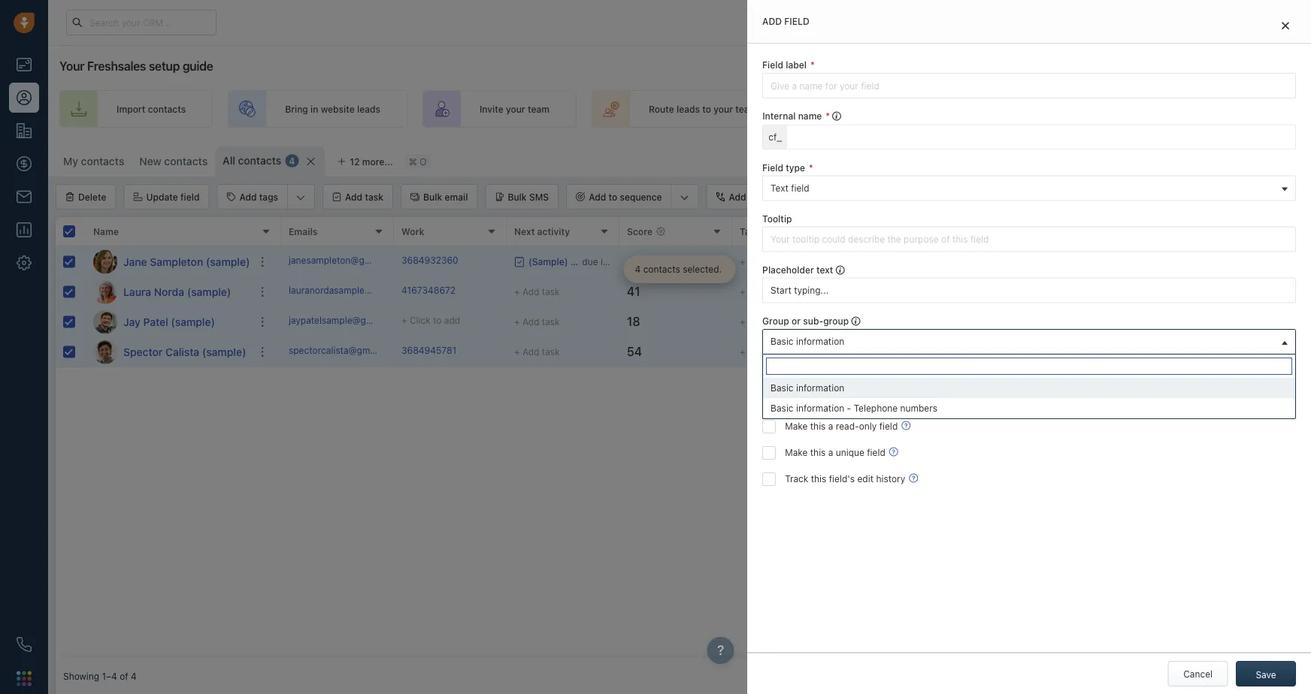 Task type: locate. For each thing, give the bounding box(es) containing it.
unqualified
[[982, 317, 1030, 327]]

0 vertical spatial cancel
[[1017, 192, 1047, 203]]

field left 'label'
[[763, 60, 783, 70]]

spectorcalista@gmail.com
[[289, 345, 400, 356]]

add for spectorcalista@gmail.com
[[783, 347, 799, 357]]

1 bulk from the left
[[423, 192, 442, 202]]

basic information - telephone numbers option
[[763, 398, 1296, 419]]

orlando for 54
[[893, 347, 927, 357]]

click
[[748, 257, 769, 267], [748, 287, 769, 297], [410, 315, 431, 326], [748, 317, 769, 327], [748, 347, 769, 357]]

2 bulk from the left
[[508, 192, 527, 202]]

work
[[402, 226, 424, 237]]

3 information from the top
[[796, 403, 845, 414]]

e corp (sample) link
[[1078, 317, 1147, 327]]

field up text
[[763, 162, 783, 173]]

basic down group
[[771, 336, 794, 347]]

3 + click to add from the top
[[740, 317, 799, 327]]

click for 41
[[748, 287, 769, 297]]

e
[[1078, 317, 1084, 327]]

(sample) right sampleton
[[206, 256, 250, 268]]

question circled image down numbers
[[902, 419, 911, 432]]

close image
[[1282, 21, 1290, 30]]

1 vertical spatial gary
[[871, 347, 891, 357]]

update
[[146, 192, 178, 202]]

team right invite
[[528, 104, 550, 114]]

add for lauranordasample@gmail.com
[[783, 287, 799, 297]]

to down tooltip
[[772, 257, 780, 267]]

question circled image
[[896, 367, 905, 380], [910, 393, 919, 406], [902, 419, 911, 432], [889, 446, 898, 459]]

assign
[[869, 192, 898, 202]]

1 vertical spatial field
[[763, 162, 783, 173]]

make for make this a required field
[[785, 369, 808, 379]]

⌘
[[409, 156, 417, 167]]

1 horizontal spatial container_wx8msf4aqz5i3rn1 image
[[1000, 192, 1011, 202]]

field right update
[[180, 192, 200, 202]]

placeholder text
[[763, 265, 833, 275]]

0 vertical spatial in
[[311, 104, 318, 114]]

j image for jay patel (sample)
[[93, 310, 117, 334]]

bulk inside button
[[508, 192, 527, 202]]

techcave (sample)
[[1078, 347, 1158, 357]]

assign to
[[869, 192, 910, 202]]

cell
[[1184, 247, 1304, 277], [1184, 277, 1304, 307], [1184, 308, 1304, 337], [1184, 338, 1304, 367]]

+ click to add down group
[[740, 347, 799, 357]]

1 vertical spatial container_wx8msf4aqz5i3rn1 image
[[856, 317, 867, 327]]

click for 18
[[748, 317, 769, 327]]

a
[[828, 369, 833, 379], [828, 421, 833, 432], [828, 448, 833, 458]]

make for make this a read-only field
[[785, 421, 808, 432]]

1 horizontal spatial 4
[[289, 156, 295, 166]]

1 basic from the top
[[771, 336, 794, 347]]

group
[[763, 316, 789, 326]]

1 j image from the top
[[93, 250, 117, 274]]

2 vertical spatial information
[[796, 403, 845, 414]]

task for 18
[[542, 317, 560, 327]]

showing
[[63, 671, 99, 682]]

to down 4167348672 'link'
[[433, 315, 442, 326]]

techcave (sample) link
[[1078, 347, 1158, 357]]

press space to deselect this row. row containing spector calista (sample)
[[56, 338, 281, 368]]

information up make this a read-only field at right bottom
[[796, 403, 845, 414]]

1 field from the top
[[763, 60, 783, 70]]

None text field
[[787, 124, 1296, 150]]

contacts for import
[[148, 104, 186, 114]]

1 vertical spatial orlando
[[893, 347, 927, 357]]

make up "show"
[[785, 369, 808, 379]]

bulk email
[[423, 192, 468, 202]]

list box
[[763, 378, 1296, 419]]

contacts right new
[[164, 155, 208, 168]]

(sample) down jane sampleton (sample) link
[[187, 286, 231, 298]]

gary for 18
[[871, 317, 891, 327]]

2 gary from the top
[[871, 347, 891, 357]]

make this a read-only field
[[785, 421, 898, 432]]

container_wx8msf4aqz5i3rn1 image
[[1000, 192, 1011, 202], [856, 317, 867, 327]]

bulk
[[423, 192, 442, 202], [508, 192, 527, 202]]

0 horizontal spatial bulk
[[423, 192, 442, 202]]

click up group
[[748, 287, 769, 297]]

12 more...
[[350, 156, 393, 167]]

Your tooltip could describe the purpose of this field text field
[[763, 227, 1296, 252]]

2 information from the top
[[796, 383, 845, 394]]

3 a from the top
[[828, 448, 833, 458]]

0 vertical spatial orlando
[[893, 317, 927, 327]]

field inside "button"
[[180, 192, 200, 202]]

press space to deselect this row. row containing 54
[[281, 338, 1304, 368]]

save button
[[1236, 662, 1296, 687]]

cell for 41
[[1184, 277, 1304, 307]]

owner
[[879, 226, 906, 237]]

container_wx8msf4aqz5i3rn1 image up required
[[856, 347, 867, 358]]

j image
[[93, 250, 117, 274], [93, 310, 117, 334]]

spector calista (sample)
[[123, 346, 246, 358]]

gary up required
[[871, 347, 891, 357]]

press space to deselect this row. row containing 41
[[281, 277, 1304, 308]]

in inside dialog
[[832, 395, 839, 406]]

1 basic information from the top
[[771, 336, 845, 347]]

(sample) right corp
[[1110, 317, 1147, 327]]

task inside button
[[365, 192, 383, 202]]

4 right all contacts link
[[289, 156, 295, 166]]

basic
[[771, 336, 794, 347], [771, 383, 794, 394], [771, 403, 794, 414]]

cf_
[[769, 131, 782, 142]]

0 vertical spatial make
[[785, 369, 808, 379]]

1 horizontal spatial bulk
[[508, 192, 527, 202]]

basic for basic information dropdown button
[[771, 336, 794, 347]]

0 vertical spatial information
[[796, 336, 845, 347]]

add left sub-
[[783, 317, 799, 327]]

telephone
[[854, 403, 898, 414]]

1 a from the top
[[828, 369, 833, 379]]

question circled image for make this a required field
[[896, 367, 905, 380]]

dialer
[[789, 192, 814, 202]]

make down "show"
[[785, 421, 808, 432]]

your right invite
[[506, 104, 525, 114]]

this left read-
[[810, 421, 826, 432]]

1 gary orlando from the top
[[871, 317, 927, 327]]

basic up make this a read-only field at right bottom
[[771, 403, 794, 414]]

2 vertical spatial a
[[828, 448, 833, 458]]

delete button
[[56, 184, 116, 210]]

+ click to add for 18
[[740, 317, 799, 327]]

my
[[63, 155, 78, 168]]

press space to deselect this row. row containing 18
[[281, 308, 1304, 338]]

4 right of
[[131, 671, 137, 682]]

s image
[[93, 340, 117, 364]]

1–4
[[102, 671, 117, 682]]

add down placeholder
[[783, 287, 799, 297]]

question circled image up history
[[889, 446, 898, 459]]

18
[[627, 315, 640, 329]]

question circled image up 'view'
[[896, 367, 905, 380]]

1 gary from the top
[[871, 317, 891, 327]]

bulk for bulk sms
[[508, 192, 527, 202]]

this right track
[[811, 474, 827, 484]]

container_wx8msf4aqz5i3rn1 image right merge
[[1000, 192, 1011, 202]]

leads right website
[[357, 104, 380, 114]]

0 vertical spatial basic
[[771, 336, 794, 347]]

2 a from the top
[[828, 421, 833, 432]]

click down group
[[748, 347, 769, 357]]

contacts right import
[[148, 104, 186, 114]]

unique
[[836, 448, 865, 458]]

2 row group from the left
[[281, 247, 1304, 368]]

group
[[823, 316, 849, 326]]

cancel left bulk
[[1017, 192, 1047, 203]]

1 row group from the left
[[56, 247, 281, 368]]

gary right select the group or sub-group under which the field is placed. image
[[871, 317, 891, 327]]

3 make from the top
[[785, 448, 808, 458]]

1 + add task from the top
[[514, 287, 560, 297]]

1 vertical spatial container_wx8msf4aqz5i3rn1 image
[[856, 347, 867, 358]]

basic inside "option"
[[771, 383, 794, 394]]

information inside option
[[796, 403, 845, 414]]

2 gary orlando from the top
[[871, 347, 927, 357]]

0 horizontal spatial container_wx8msf4aqz5i3rn1 image
[[856, 317, 867, 327]]

orlando
[[893, 317, 927, 327], [893, 347, 927, 357]]

leads right route
[[677, 104, 700, 114]]

setup
[[149, 59, 180, 73]]

to
[[702, 104, 711, 114], [609, 192, 617, 202], [749, 192, 758, 202], [901, 192, 910, 202], [772, 257, 780, 267], [772, 287, 780, 297], [433, 315, 442, 326], [772, 317, 780, 327], [772, 347, 780, 357]]

2 j image from the top
[[93, 310, 117, 334]]

in right bring
[[311, 104, 318, 114]]

(sample) up spector calista (sample)
[[171, 316, 215, 328]]

gary for 54
[[871, 347, 891, 357]]

bulk inside "button"
[[423, 192, 442, 202]]

0 vertical spatial basic information
[[771, 336, 845, 347]]

3 cell from the top
[[1184, 308, 1304, 337]]

information inside dropdown button
[[796, 336, 845, 347]]

this left required
[[810, 369, 826, 379]]

field right "show"
[[811, 395, 829, 406]]

make up track
[[785, 448, 808, 458]]

1 make from the top
[[785, 369, 808, 379]]

my contacts button
[[56, 147, 132, 177], [63, 155, 124, 168]]

add left text on the top of page
[[783, 257, 799, 267]]

cancel button
[[1168, 662, 1228, 687]]

contacts right 48
[[643, 264, 680, 275]]

0 horizontal spatial cancel
[[1017, 192, 1047, 203]]

0 vertical spatial container_wx8msf4aqz5i3rn1 image
[[514, 257, 525, 267]]

1 vertical spatial basic information
[[771, 383, 845, 394]]

add field
[[763, 16, 810, 27]]

1 horizontal spatial your
[[714, 104, 733, 114]]

techcave
[[1078, 347, 1118, 357]]

gary orlando for 18
[[871, 317, 927, 327]]

angle down image
[[680, 190, 689, 205]]

basic inside dropdown button
[[771, 336, 794, 347]]

bring
[[285, 104, 308, 114]]

2 make from the top
[[785, 421, 808, 432]]

basic up "show"
[[771, 383, 794, 394]]

basic information inside "option"
[[771, 383, 845, 394]]

team left internal
[[736, 104, 757, 114]]

container_wx8msf4aqz5i3rn1 image
[[514, 257, 525, 267], [856, 347, 867, 358]]

email
[[445, 192, 468, 202]]

add inside group
[[589, 192, 606, 202]]

54
[[627, 345, 642, 359]]

2 + add task from the top
[[514, 317, 560, 327]]

cancel left save "button"
[[1184, 669, 1213, 680]]

1 vertical spatial make
[[785, 421, 808, 432]]

bulk left email
[[423, 192, 442, 202]]

(sample) for jay patel (sample)
[[171, 316, 215, 328]]

information down make this a required field
[[796, 383, 845, 394]]

spector
[[123, 346, 163, 358]]

1 horizontal spatial team
[[736, 104, 757, 114]]

orlando for 18
[[893, 317, 927, 327]]

grid
[[56, 216, 1304, 659]]

+
[[740, 257, 746, 267], [740, 287, 746, 297], [514, 287, 520, 297], [402, 315, 407, 326], [740, 317, 746, 327], [514, 317, 520, 327], [740, 347, 746, 357], [514, 347, 520, 358]]

0 vertical spatial field
[[763, 60, 783, 70]]

information down sub-
[[796, 336, 845, 347]]

text
[[817, 265, 833, 275]]

2 orlando from the top
[[893, 347, 927, 357]]

0 vertical spatial + add task
[[514, 287, 560, 297]]

1 vertical spatial 4
[[635, 264, 641, 275]]

question circled image for make this a unique field
[[889, 446, 898, 459]]

a left required
[[828, 369, 833, 379]]

1 vertical spatial cancel
[[1184, 669, 1213, 680]]

2 vertical spatial + add task
[[514, 347, 560, 358]]

website
[[321, 104, 355, 114]]

list
[[816, 192, 829, 202]]

merge
[[950, 192, 977, 202]]

cancel bulk selection
[[1017, 192, 1110, 203]]

to left power
[[749, 192, 758, 202]]

cancel inside 'button'
[[1184, 669, 1213, 680]]

3684932360 link
[[402, 254, 458, 270]]

guide
[[183, 59, 213, 73]]

None search field
[[766, 358, 1293, 375]]

bulk left sms
[[508, 192, 527, 202]]

1 vertical spatial + add task
[[514, 317, 560, 327]]

1 leads from the left
[[357, 104, 380, 114]]

+ click to add down tags
[[740, 257, 799, 267]]

1 vertical spatial in
[[832, 395, 839, 406]]

jane
[[123, 256, 147, 268]]

+ add task for 54
[[514, 347, 560, 358]]

0 horizontal spatial leads
[[357, 104, 380, 114]]

(sample) for jane sampleton (sample)
[[206, 256, 250, 268]]

0 vertical spatial j image
[[93, 250, 117, 274]]

this for edit
[[811, 474, 827, 484]]

2 vertical spatial 4
[[131, 671, 137, 682]]

+ click to add left sub-
[[740, 317, 799, 327]]

1 horizontal spatial in
[[832, 395, 839, 406]]

4 + click to add from the top
[[740, 347, 799, 357]]

1 orlando from the top
[[893, 317, 927, 327]]

contacts
[[148, 104, 186, 114], [238, 155, 281, 167], [81, 155, 124, 168], [164, 155, 208, 168], [643, 264, 680, 275]]

phone element
[[9, 630, 39, 660]]

status
[[965, 226, 994, 237]]

in left -
[[832, 395, 839, 406]]

1 horizontal spatial cancel
[[1184, 669, 1213, 680]]

0 vertical spatial gary orlando
[[871, 317, 927, 327]]

cancel for cancel bulk selection
[[1017, 192, 1047, 203]]

2 + click to add from the top
[[740, 287, 799, 297]]

name
[[798, 111, 822, 122]]

a for required
[[828, 369, 833, 379]]

next activity
[[514, 226, 570, 237]]

bulk sms button
[[485, 184, 559, 210]]

0 horizontal spatial team
[[528, 104, 550, 114]]

0 vertical spatial 4
[[289, 156, 295, 166]]

question circled image right 'view'
[[910, 393, 919, 406]]

(sample)
[[206, 256, 250, 268], [187, 286, 231, 298], [171, 316, 215, 328], [1110, 317, 1147, 327], [202, 346, 246, 358], [1121, 347, 1158, 357]]

row group
[[56, 247, 281, 368], [281, 247, 1304, 368]]

1 vertical spatial information
[[796, 383, 845, 394]]

0 vertical spatial a
[[828, 369, 833, 379]]

3 + add task from the top
[[514, 347, 560, 358]]

patel
[[143, 316, 168, 328]]

dialog
[[747, 0, 1311, 695]]

a left read-
[[828, 421, 833, 432]]

2 basic information from the top
[[771, 383, 845, 394]]

1 vertical spatial gary orlando
[[871, 347, 927, 357]]

invite
[[480, 104, 504, 114]]

contacts right the all
[[238, 155, 281, 167]]

basic information option
[[763, 378, 1296, 398]]

4 cell from the top
[[1184, 338, 1304, 367]]

bulk email button
[[401, 184, 478, 210]]

your left internal
[[714, 104, 733, 114]]

information inside "option"
[[796, 383, 845, 394]]

a left unique
[[828, 448, 833, 458]]

view
[[887, 395, 907, 406]]

contacts for all
[[238, 155, 281, 167]]

cancel for cancel
[[1184, 669, 1213, 680]]

Search your CRM... text field
[[66, 10, 217, 35]]

import
[[117, 104, 145, 114]]

add for janesampleton@gmail.com
[[783, 257, 799, 267]]

2 cell from the top
[[1184, 277, 1304, 307]]

jaypatelsample@gmail.com link
[[289, 314, 404, 330]]

basic information up "show"
[[771, 383, 845, 394]]

all contacts 4
[[223, 155, 295, 167]]

3 basic from the top
[[771, 403, 794, 414]]

field right unique
[[867, 448, 886, 458]]

0 vertical spatial gary
[[871, 317, 891, 327]]

new
[[139, 155, 161, 168]]

1 horizontal spatial leads
[[677, 104, 700, 114]]

+ click to add down placeholder
[[740, 287, 799, 297]]

score
[[627, 226, 653, 237]]

your freshsales setup guide
[[59, 59, 213, 73]]

this left unique
[[810, 448, 826, 458]]

sms
[[529, 192, 549, 202]]

press space to deselect this row. row containing 48
[[281, 247, 1304, 277]]

click down 4167348672 'link'
[[410, 315, 431, 326]]

to left sequence at the top of page
[[609, 192, 617, 202]]

text field button
[[763, 176, 1296, 201]]

field right text
[[791, 183, 810, 193]]

2 field from the top
[[763, 162, 783, 173]]

type
[[786, 162, 805, 173]]

this
[[810, 369, 826, 379], [810, 421, 826, 432], [810, 448, 826, 458], [811, 474, 827, 484]]

j image left jane
[[93, 250, 117, 274]]

1 vertical spatial j image
[[93, 310, 117, 334]]

to down group
[[772, 347, 780, 357]]

1 vertical spatial basic
[[771, 383, 794, 394]]

row group containing jane sampleton (sample)
[[56, 247, 281, 368]]

selection
[[1070, 192, 1110, 203]]

4 up 41
[[635, 264, 641, 275]]

2 vertical spatial basic
[[771, 403, 794, 414]]

bulk sms
[[508, 192, 549, 202]]

add left 'view'
[[869, 395, 885, 406]]

information for list box at the right of the page containing basic information
[[796, 383, 845, 394]]

container_wx8msf4aqz5i3rn1 image down next
[[514, 257, 525, 267]]

tags
[[740, 226, 761, 237]]

basic information button
[[763, 329, 1296, 355]]

lauranordasample@gmail.com
[[289, 285, 416, 296]]

gary orlando right select the group or sub-group under which the field is placed. image
[[871, 317, 927, 327]]

+ click to add
[[740, 257, 799, 267], [740, 287, 799, 297], [740, 317, 799, 327], [740, 347, 799, 357]]

orlando up 'view'
[[893, 347, 927, 357]]

1 vertical spatial a
[[828, 421, 833, 432]]

+ add task
[[514, 287, 560, 297], [514, 317, 560, 327], [514, 347, 560, 358]]

field inside button
[[791, 183, 810, 193]]

0 horizontal spatial container_wx8msf4aqz5i3rn1 image
[[514, 257, 525, 267]]

1 + click to add from the top
[[740, 257, 799, 267]]

click left or
[[748, 317, 769, 327]]

contacts for 4
[[643, 264, 680, 275]]

(sample) right calista
[[202, 346, 246, 358]]

phone image
[[17, 638, 32, 653]]

basic information down group or sub-group
[[771, 336, 845, 347]]

laura norda (sample) link
[[123, 285, 231, 300]]

history
[[876, 474, 905, 484]]

E.g. Enter value text field
[[763, 278, 1296, 304]]

orlando right select the group or sub-group under which the field is placed. image
[[893, 317, 927, 327]]

add down 4167348672 'link'
[[444, 315, 460, 326]]

0 horizontal spatial your
[[506, 104, 525, 114]]

2 vertical spatial make
[[785, 448, 808, 458]]

add down or
[[783, 347, 799, 357]]

2 basic from the top
[[771, 383, 794, 394]]

to down placeholder
[[772, 287, 780, 297]]

route leads to your team
[[649, 104, 757, 114]]

1 team from the left
[[528, 104, 550, 114]]

spectorcalista@gmail.com link
[[289, 344, 400, 360]]

gary orlando up 'view'
[[871, 347, 927, 357]]

basic information inside dropdown button
[[771, 336, 845, 347]]

j image left jay
[[93, 310, 117, 334]]

question circled image for show field in quick-add view
[[910, 393, 919, 406]]

your text will prompt users to fill this field with the right data image
[[836, 265, 845, 275]]

container_wx8msf4aqz5i3rn1 image right group
[[856, 317, 867, 327]]

1 information from the top
[[796, 336, 845, 347]]

activity
[[537, 226, 570, 237]]

2 horizontal spatial 4
[[635, 264, 641, 275]]

name row
[[56, 217, 281, 247]]

new contacts button
[[132, 147, 215, 177], [139, 155, 208, 168]]

press space to deselect this row. row
[[56, 247, 281, 277], [281, 247, 1304, 277], [56, 277, 281, 308], [281, 277, 1304, 308], [56, 308, 281, 338], [281, 308, 1304, 338], [56, 338, 281, 368], [281, 338, 1304, 368]]

make this a unique field
[[785, 448, 886, 458]]

contacts right my
[[81, 155, 124, 168]]



Task type: vqa. For each thing, say whether or not it's contained in the screenshot.
third information from the bottom
yes



Task type: describe. For each thing, give the bounding box(es) containing it.
basic inside option
[[771, 403, 794, 414]]

4167348672
[[402, 285, 456, 296]]

j image for jane sampleton (sample)
[[93, 250, 117, 274]]

add to sequence group
[[566, 184, 699, 210]]

select the group or sub-group under which the field is placed. image
[[852, 316, 861, 326]]

Field label text field
[[763, 73, 1296, 99]]

4167348672 link
[[402, 284, 456, 300]]

selected.
[[683, 264, 722, 275]]

of
[[120, 671, 128, 682]]

dialog containing add field
[[747, 0, 1311, 695]]

+ click to add for 54
[[740, 347, 799, 357]]

click down tags
[[748, 257, 769, 267]]

4 contacts selected.
[[635, 264, 722, 275]]

lauranordasample@gmail.com link
[[289, 284, 416, 300]]

to left or
[[772, 317, 780, 327]]

4 inside 'grid'
[[635, 264, 641, 275]]

numbers
[[900, 403, 938, 414]]

sub-
[[803, 316, 823, 326]]

track
[[785, 474, 808, 484]]

delete
[[78, 192, 106, 202]]

add for jaypatelsample@gmail.com
[[783, 317, 799, 327]]

add inside dialog
[[763, 16, 782, 27]]

3684932360
[[402, 255, 458, 266]]

add task
[[345, 192, 383, 202]]

(sample) for e corp (sample)
[[1110, 317, 1147, 327]]

2 your from the left
[[714, 104, 733, 114]]

placeholder
[[763, 265, 814, 275]]

3684945781
[[402, 345, 457, 356]]

to right assign
[[901, 192, 910, 202]]

more...
[[362, 156, 393, 167]]

basic for list box at the right of the page containing basic information
[[771, 383, 794, 394]]

emails
[[289, 226, 318, 237]]

all contacts link
[[223, 153, 281, 168]]

name
[[93, 226, 119, 237]]

-
[[847, 403, 851, 414]]

field up 'label'
[[785, 16, 810, 27]]

question circled image
[[909, 472, 918, 485]]

add task button
[[323, 184, 393, 210]]

to inside group
[[609, 192, 617, 202]]

a for read-
[[828, 421, 833, 432]]

48
[[627, 255, 642, 269]]

bulk for bulk email
[[423, 192, 442, 202]]

invite your team
[[480, 104, 550, 114]]

press space to deselect this row. row containing laura norda (sample)
[[56, 277, 281, 308]]

jane sampleton (sample)
[[123, 256, 250, 268]]

12
[[350, 156, 360, 167]]

update field button
[[124, 184, 209, 210]]

question circled image for make this a read-only field
[[902, 419, 911, 432]]

1 cell from the top
[[1184, 247, 1304, 277]]

text field
[[771, 183, 810, 193]]

basic information - telephone numbers
[[771, 403, 938, 414]]

save
[[1256, 670, 1276, 680]]

field's
[[829, 474, 855, 484]]

0 horizontal spatial 4
[[131, 671, 137, 682]]

jay patel (sample) link
[[123, 315, 215, 330]]

jaypatelsample@gmail.com + click to add
[[289, 315, 460, 326]]

sales owner
[[853, 226, 906, 237]]

power
[[760, 192, 787, 202]]

click for 54
[[748, 347, 769, 357]]

contacts for my
[[81, 155, 124, 168]]

track this field's edit history
[[785, 474, 905, 484]]

list box containing basic information
[[763, 378, 1296, 419]]

show
[[785, 395, 808, 406]]

sampleton
[[150, 256, 203, 268]]

task for 41
[[542, 287, 560, 297]]

information for basic information dropdown button
[[796, 336, 845, 347]]

norda
[[154, 286, 184, 298]]

a for unique
[[828, 448, 833, 458]]

cell for 54
[[1184, 338, 1304, 367]]

0 horizontal spatial in
[[311, 104, 318, 114]]

field right only
[[879, 421, 898, 432]]

0 vertical spatial container_wx8msf4aqz5i3rn1 image
[[1000, 192, 1011, 202]]

route
[[649, 104, 674, 114]]

2 leads from the left
[[677, 104, 700, 114]]

assign to button
[[847, 184, 919, 210]]

add to sequence button
[[567, 185, 671, 209]]

new contacts
[[139, 155, 208, 168]]

jay patel (sample)
[[123, 316, 215, 328]]

accounts
[[1078, 226, 1120, 237]]

+ click to add for 41
[[740, 287, 799, 297]]

(sample) down e corp (sample)
[[1121, 347, 1158, 357]]

gary orlando for 54
[[871, 347, 927, 357]]

task for 54
[[542, 347, 560, 358]]

your
[[59, 59, 84, 73]]

showing 1–4 of 4
[[63, 671, 137, 682]]

grid containing 48
[[56, 216, 1304, 659]]

this for read-
[[810, 421, 826, 432]]

to right route
[[702, 104, 711, 114]]

press space to deselect this row. row containing jane sampleton (sample)
[[56, 247, 281, 277]]

2 team from the left
[[736, 104, 757, 114]]

read-
[[836, 421, 859, 432]]

field for field type
[[763, 162, 783, 173]]

row group containing 48
[[281, 247, 1304, 368]]

(sample) for spector calista (sample)
[[202, 346, 246, 358]]

e corp (sample)
[[1078, 317, 1147, 327]]

1 horizontal spatial container_wx8msf4aqz5i3rn1 image
[[856, 347, 867, 358]]

(sample) for laura norda (sample)
[[187, 286, 231, 298]]

next
[[514, 226, 535, 237]]

+ add task for 18
[[514, 317, 560, 327]]

add tags
[[239, 192, 278, 202]]

this for unique
[[810, 448, 826, 458]]

add inside button
[[239, 192, 257, 202]]

angle down image
[[296, 190, 305, 205]]

spectorcalista@gmail.com 3684945781
[[289, 345, 457, 356]]

tooltip
[[763, 213, 792, 224]]

field right required
[[874, 369, 892, 379]]

field type
[[763, 162, 805, 173]]

cell for 18
[[1184, 308, 1304, 337]]

add inside dialog
[[869, 395, 885, 406]]

make for make this a unique field
[[785, 448, 808, 458]]

janesampleton@gmail.com
[[289, 255, 403, 266]]

bulk
[[1049, 192, 1068, 203]]

used in apis image
[[832, 110, 841, 124]]

or
[[792, 316, 801, 326]]

freshsales
[[87, 59, 146, 73]]

jane sampleton (sample) link
[[123, 255, 250, 270]]

spector calista (sample) link
[[123, 345, 246, 360]]

invite your team link
[[423, 90, 577, 128]]

internal
[[763, 111, 796, 122]]

this for required
[[810, 369, 826, 379]]

freshworks switcher image
[[17, 672, 32, 687]]

l image
[[93, 280, 117, 304]]

make this a required field
[[785, 369, 892, 379]]

1 your from the left
[[506, 104, 525, 114]]

4 inside all contacts 4
[[289, 156, 295, 166]]

add tags group
[[217, 184, 315, 210]]

merge button
[[927, 184, 987, 210]]

field for field label
[[763, 60, 783, 70]]

contacts for new
[[164, 155, 208, 168]]

press space to deselect this row. row containing jay patel (sample)
[[56, 308, 281, 338]]

+ add task for 41
[[514, 287, 560, 297]]

sales
[[853, 226, 877, 237]]

qualified
[[982, 347, 1020, 357]]

bring in website leads link
[[228, 90, 407, 128]]

all
[[223, 155, 235, 167]]

41
[[627, 285, 640, 299]]

quick-
[[842, 395, 869, 406]]

laura
[[123, 286, 151, 298]]



